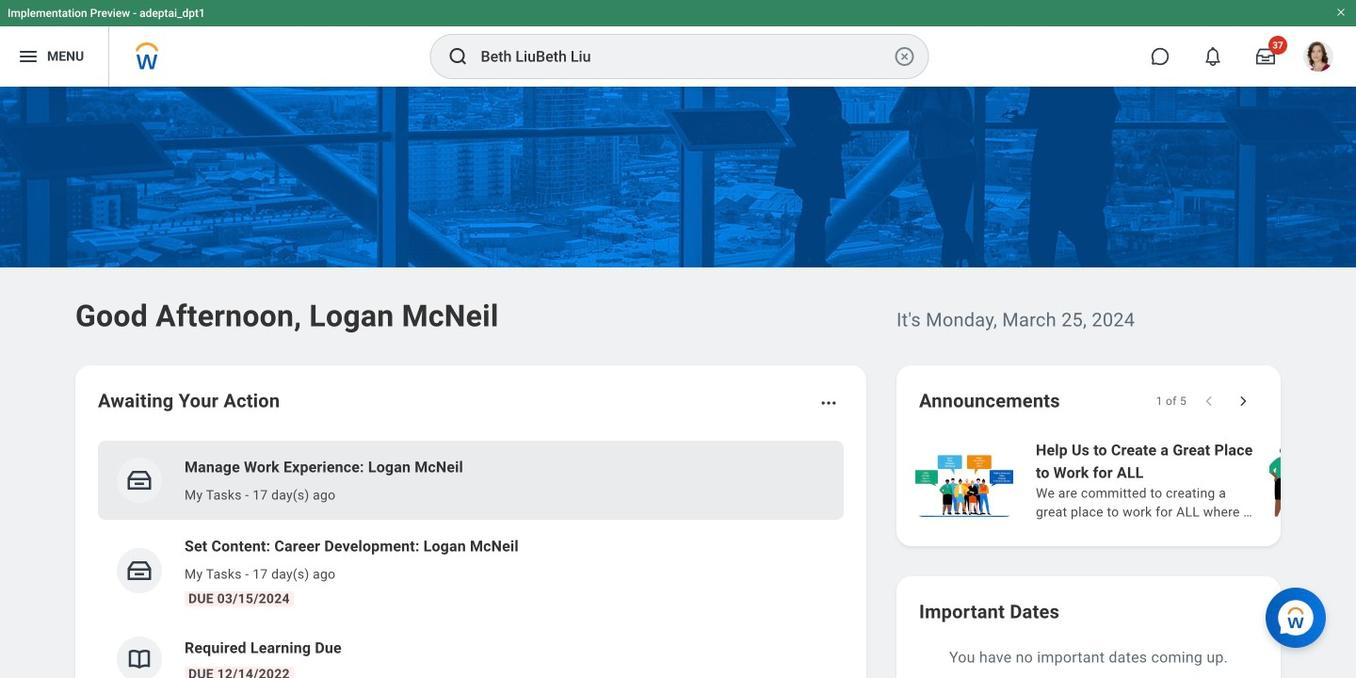 Task type: vqa. For each thing, say whether or not it's contained in the screenshot.
Spend Authorization Approvals Approvals
no



Task type: locate. For each thing, give the bounding box(es) containing it.
close environment banner image
[[1336, 7, 1348, 18]]

list item
[[98, 441, 844, 520]]

list
[[912, 437, 1357, 524], [98, 441, 844, 678]]

0 horizontal spatial list
[[98, 441, 844, 678]]

Search Workday  search field
[[481, 36, 890, 77]]

status
[[1157, 394, 1187, 409]]

main content
[[0, 87, 1357, 678]]

chevron left small image
[[1201, 392, 1219, 411]]

book open image
[[125, 645, 154, 674]]

banner
[[0, 0, 1357, 87]]

notifications large image
[[1204, 47, 1223, 66]]



Task type: describe. For each thing, give the bounding box(es) containing it.
x circle image
[[894, 45, 916, 68]]

1 horizontal spatial list
[[912, 437, 1357, 524]]

chevron right small image
[[1234, 392, 1253, 411]]

inbox image
[[125, 466, 154, 495]]

inbox image
[[125, 557, 154, 585]]

search image
[[447, 45, 470, 68]]

justify image
[[17, 45, 40, 68]]

inbox large image
[[1257, 47, 1276, 66]]

profile logan mcneil image
[[1304, 41, 1334, 75]]

related actions image
[[820, 394, 839, 413]]



